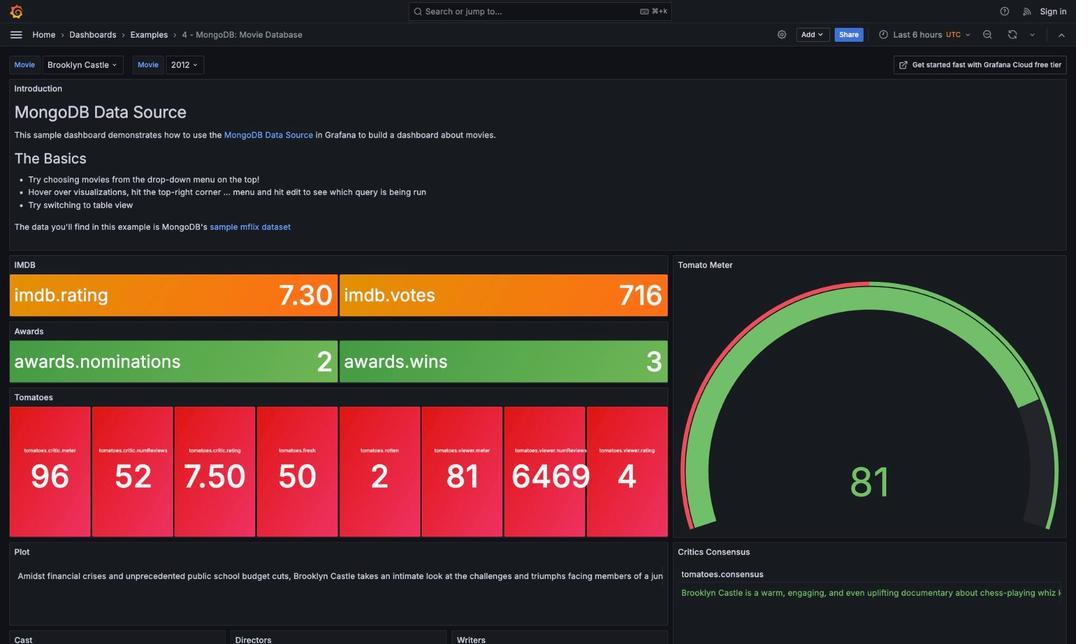 Task type: vqa. For each thing, say whether or not it's contained in the screenshot.
Menu for panel with title JSON - ( with custom fields ) image
no



Task type: locate. For each thing, give the bounding box(es) containing it.
cell
[[14, 566, 663, 586], [679, 583, 1062, 603]]

zoom out time range image
[[983, 29, 994, 40]]

auto refresh turned off. choose refresh time interval image
[[1029, 30, 1038, 39]]

news image
[[1023, 6, 1034, 17]]

help image
[[1000, 6, 1011, 17]]

1 horizontal spatial cell
[[679, 583, 1062, 603]]

dashboard settings image
[[777, 29, 788, 40]]



Task type: describe. For each thing, give the bounding box(es) containing it.
open menu image
[[9, 28, 23, 42]]

grafana image
[[9, 4, 23, 18]]

0 horizontal spatial cell
[[14, 566, 663, 586]]

refresh dashboard image
[[1008, 29, 1019, 40]]



